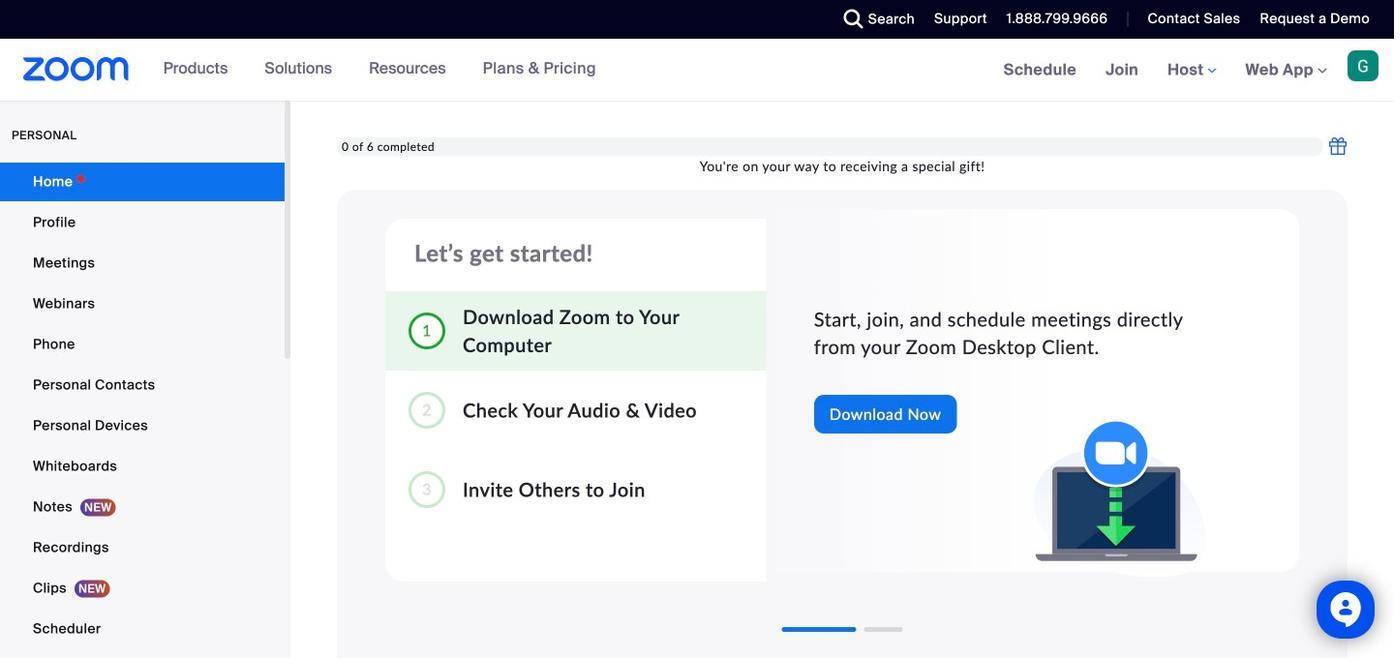 Task type: locate. For each thing, give the bounding box(es) containing it.
meetings navigation
[[989, 39, 1394, 102]]

banner
[[0, 39, 1394, 102]]

personal menu menu
[[0, 163, 285, 658]]



Task type: vqa. For each thing, say whether or not it's contained in the screenshot.
add image
no



Task type: describe. For each thing, give the bounding box(es) containing it.
zoom logo image
[[23, 57, 129, 81]]

profile picture image
[[1348, 50, 1379, 81]]

product information navigation
[[149, 39, 611, 101]]



